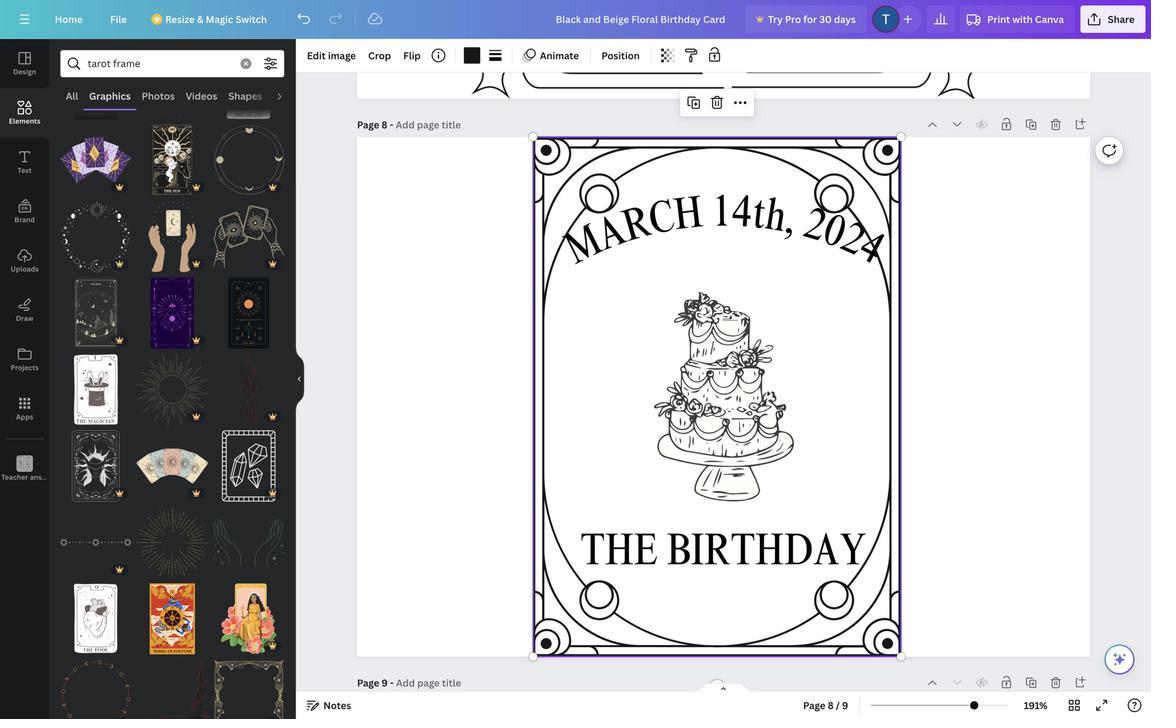 Task type: describe. For each thing, give the bounding box(es) containing it.
graphics
[[89, 89, 131, 102]]

draw
[[16, 314, 33, 323]]

&
[[197, 13, 203, 26]]

page for page 8
[[357, 118, 379, 131]]

hand drawn tarot card for the fool illustration image
[[60, 584, 131, 655]]

projects button
[[0, 335, 49, 385]]

edit image button
[[302, 45, 362, 66]]

page for page 9
[[357, 677, 379, 690]]

the sun tarot card illustration image
[[137, 125, 208, 196]]

cosmic vintage hands open image
[[213, 507, 284, 579]]

tarot card with hands image
[[137, 201, 208, 272]]

text
[[18, 166, 32, 175]]

image
[[328, 49, 356, 62]]

brand
[[14, 215, 35, 224]]

tarot card image
[[137, 278, 208, 349]]

30
[[820, 13, 832, 26]]

shapes button
[[223, 83, 268, 109]]

/
[[836, 700, 840, 713]]

show pages image
[[691, 683, 757, 694]]

crop button
[[363, 45, 397, 66]]

side panel tab list
[[0, 39, 71, 494]]

draw button
[[0, 286, 49, 335]]

all button
[[60, 83, 84, 109]]

sun tarot card illustration image
[[213, 278, 284, 349]]

uploads button
[[0, 236, 49, 286]]

uploads
[[11, 265, 39, 274]]

resize & magic switch
[[165, 13, 267, 26]]

animate button
[[518, 45, 585, 66]]

design
[[13, 67, 36, 76]]

191% button
[[1014, 695, 1058, 717]]

with
[[1013, 13, 1033, 26]]

print
[[988, 13, 1011, 26]]

dark fantasy, frame border, frame corner, frame edge ivy 2 colors vector image
[[213, 354, 284, 425]]

teacher answer keys
[[1, 473, 71, 482]]

position
[[602, 49, 640, 62]]

canva assistant image
[[1112, 652, 1128, 668]]

notes button
[[302, 695, 357, 717]]

9 inside page 8 / 9 button
[[842, 700, 849, 713]]

page 8 / 9
[[804, 700, 849, 713]]

the
[[581, 533, 659, 577]]

crop
[[368, 49, 391, 62]]

share
[[1108, 13, 1135, 26]]

mystical monoline circle frame image
[[213, 125, 284, 196]]

edit image
[[307, 49, 356, 62]]

#171717 image
[[464, 47, 480, 64]]

celestial frame line image
[[213, 661, 284, 720]]

notes
[[324, 700, 351, 713]]

text button
[[0, 138, 49, 187]]

brand button
[[0, 187, 49, 236]]

hide image
[[295, 347, 304, 412]]

projects
[[11, 363, 39, 373]]

hand drawn tarot card for the magician illustration image
[[60, 354, 131, 425]]

cosmic vintage sun moon and stars image
[[137, 48, 208, 119]]

191%
[[1024, 700, 1048, 713]]

elements
[[9, 117, 41, 126]]

hand drawn tarot card for death illustration image
[[213, 48, 284, 119]]

birthday
[[667, 533, 867, 577]]

dark fantasy, frame border, frame corner, frame edge wands 2 colors vector image
[[137, 661, 208, 720]]



Task type: vqa. For each thing, say whether or not it's contained in the screenshot.
A
no



Task type: locate. For each thing, give the bounding box(es) containing it.
magic
[[206, 13, 233, 26]]

1 horizontal spatial 8
[[828, 700, 834, 713]]

answer
[[30, 473, 54, 482]]

8 for -
[[382, 118, 388, 131]]

-
[[390, 118, 394, 131], [390, 677, 394, 690]]

canva
[[1035, 13, 1064, 26]]

design button
[[0, 39, 49, 88]]

Design title text field
[[545, 5, 740, 33]]

photos
[[142, 89, 175, 102]]

8 for /
[[828, 700, 834, 713]]

for
[[804, 13, 817, 26]]

home
[[55, 13, 83, 26]]

flip
[[404, 49, 421, 62]]

resize & magic switch button
[[143, 5, 278, 33]]

tarot card illustration image
[[60, 278, 131, 349]]

edit
[[307, 49, 326, 62]]

Search elements search field
[[88, 51, 232, 77]]

tarot card spreads image
[[137, 431, 208, 502]]

0 vertical spatial page
[[357, 118, 379, 131]]

0 horizontal spatial 8
[[382, 118, 388, 131]]

wheel of fortune tarot card image
[[137, 584, 208, 655]]

all
[[66, 89, 78, 102]]

keys
[[56, 473, 71, 482]]

switch
[[236, 13, 267, 26]]

page 8 / 9 button
[[798, 695, 854, 717]]

animate
[[540, 49, 579, 62]]

group
[[60, 48, 131, 119], [137, 48, 208, 119], [213, 48, 284, 119], [60, 117, 131, 196], [137, 117, 208, 196], [213, 117, 284, 196], [60, 193, 131, 272], [137, 193, 208, 272], [213, 193, 284, 272], [60, 270, 131, 349], [137, 270, 208, 349], [213, 270, 284, 349], [60, 346, 131, 425], [137, 346, 208, 425], [213, 346, 284, 425], [60, 423, 131, 502], [137, 423, 208, 502], [213, 423, 284, 502], [60, 499, 131, 579], [137, 499, 208, 579], [213, 499, 284, 579], [60, 576, 131, 655], [137, 576, 208, 655], [213, 576, 284, 655], [60, 652, 131, 720], [137, 652, 208, 720], [213, 652, 284, 720]]

try pro for 30 days
[[768, 13, 856, 26]]

9 left page title text field
[[382, 677, 388, 690]]

Page title text field
[[396, 118, 462, 132]]

apps
[[16, 413, 33, 422]]

0 vertical spatial -
[[390, 118, 394, 131]]

0 vertical spatial 8
[[382, 118, 388, 131]]

#171717 image
[[464, 47, 480, 64]]

page left page title text box at the top of the page
[[357, 118, 379, 131]]

page 9 -
[[357, 677, 396, 690]]

page left page title text field
[[357, 677, 379, 690]]

print with canva
[[988, 13, 1064, 26]]

shapes
[[228, 89, 262, 102]]

page inside button
[[804, 700, 826, 713]]

1 vertical spatial 9
[[842, 700, 849, 713]]

page
[[357, 118, 379, 131], [357, 677, 379, 690], [804, 700, 826, 713]]

flip button
[[398, 45, 426, 66]]

round celestial frame image
[[60, 661, 131, 720]]

;
[[24, 474, 26, 482]]

the empress tarot image
[[213, 584, 284, 655]]

apps button
[[0, 385, 49, 434]]

0 horizontal spatial 9
[[382, 677, 388, 690]]

1 vertical spatial 8
[[828, 700, 834, 713]]

celestial border sun line frame image
[[137, 354, 208, 425]]

hand drawn tarot cards image
[[60, 125, 131, 196]]

page 8 -
[[357, 118, 396, 131]]

resize
[[165, 13, 195, 26]]

- left page title text box at the top of the page
[[390, 118, 394, 131]]

home link
[[44, 5, 94, 33]]

file button
[[99, 5, 138, 33]]

- for page 9 -
[[390, 677, 394, 690]]

Page title text field
[[396, 677, 463, 690]]

share button
[[1081, 5, 1146, 33]]

moon tarot card illustration image
[[60, 48, 131, 119]]

- left page title text field
[[390, 677, 394, 690]]

8
[[382, 118, 388, 131], [828, 700, 834, 713]]

position button
[[596, 45, 646, 66]]

pro
[[785, 13, 801, 26]]

videos
[[186, 89, 217, 102]]

2 vertical spatial page
[[804, 700, 826, 713]]

audio
[[273, 89, 301, 102]]

page left the /
[[804, 700, 826, 713]]

elements button
[[0, 88, 49, 138]]

file
[[110, 13, 127, 26]]

a hand holding two tarot cards image
[[213, 201, 284, 272]]

8 left page title text box at the top of the page
[[382, 118, 388, 131]]

8 left the /
[[828, 700, 834, 713]]

days
[[834, 13, 856, 26]]

1 vertical spatial -
[[390, 677, 394, 690]]

the birthday
[[581, 533, 867, 577]]

photos button
[[136, 83, 180, 109]]

teacher
[[1, 473, 28, 482]]

1 vertical spatial page
[[357, 677, 379, 690]]

main menu bar
[[0, 0, 1152, 39]]

try
[[768, 13, 783, 26]]

print with canva button
[[960, 5, 1075, 33]]

1 horizontal spatial 9
[[842, 700, 849, 713]]

0 vertical spatial 9
[[382, 677, 388, 690]]

9 right the /
[[842, 700, 849, 713]]

videos button
[[180, 83, 223, 109]]

9
[[382, 677, 388, 690], [842, 700, 849, 713]]

graphics button
[[84, 83, 136, 109]]

audio button
[[268, 83, 306, 109]]

cosmic vintage star burst image
[[137, 507, 208, 579]]

8 inside page 8 / 9 button
[[828, 700, 834, 713]]

- for page 8 -
[[390, 118, 394, 131]]

try pro for 30 days button
[[746, 5, 867, 33]]



